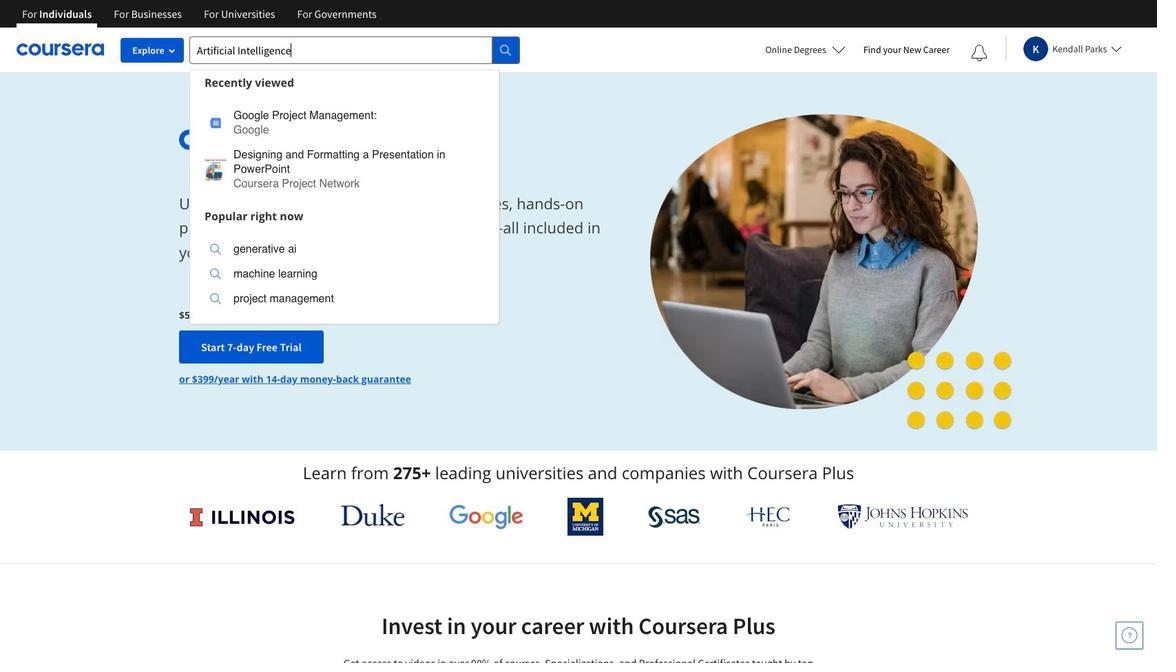 Task type: vqa. For each thing, say whether or not it's contained in the screenshot.
Learning
no



Task type: locate. For each thing, give the bounding box(es) containing it.
2 list box from the top
[[190, 228, 499, 324]]

1 list box from the top
[[190, 95, 499, 204]]

johns hopkins university image
[[838, 505, 969, 530]]

university of illinois at urbana-champaign image
[[189, 506, 296, 528]]

suggestion image image
[[210, 118, 221, 129], [205, 159, 227, 181], [210, 244, 221, 255], [210, 269, 221, 280], [210, 294, 221, 305]]

sas image
[[648, 506, 701, 528]]

list box
[[190, 95, 499, 204], [190, 228, 499, 324]]

university of michigan image
[[568, 498, 604, 536]]

autocomplete results list box
[[190, 69, 500, 324]]

coursera image
[[17, 39, 104, 61]]

hec paris image
[[745, 503, 794, 531]]

banner navigation
[[11, 0, 388, 28]]

0 vertical spatial list box
[[190, 95, 499, 204]]

1 vertical spatial list box
[[190, 228, 499, 324]]

None search field
[[190, 36, 520, 324]]



Task type: describe. For each thing, give the bounding box(es) containing it.
duke university image
[[341, 505, 405, 527]]

help center image
[[1122, 628, 1139, 644]]

What do you want to learn? text field
[[190, 36, 493, 64]]

coursera plus image
[[179, 129, 389, 150]]

google image
[[449, 505, 524, 530]]



